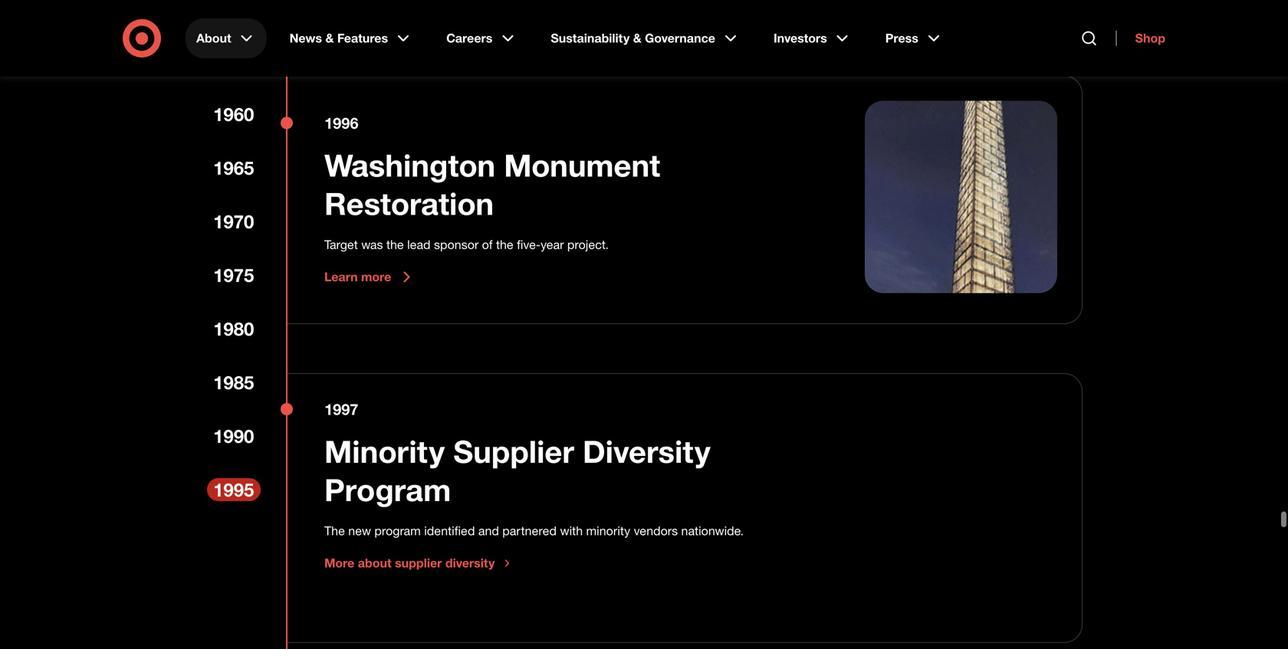 Task type: describe. For each thing, give the bounding box(es) containing it.
shop
[[1136, 31, 1166, 46]]

target was the lead sponsor of the five-year project.
[[324, 238, 609, 253]]

more about supplier diversity
[[324, 556, 495, 571]]

& for features
[[326, 31, 334, 46]]

more about supplier diversity link
[[324, 556, 513, 571]]

investors link
[[763, 18, 863, 58]]

1985
[[213, 372, 254, 394]]

nationwide.
[[682, 524, 744, 539]]

1975 link
[[207, 264, 261, 287]]

learn
[[324, 270, 358, 285]]

news & features link
[[279, 18, 423, 58]]

five-
[[517, 238, 541, 253]]

1995 link
[[207, 479, 261, 502]]

1965 link
[[207, 156, 261, 179]]

program
[[324, 471, 451, 509]]

1995
[[213, 479, 254, 501]]

sustainability & governance
[[551, 31, 716, 46]]

investors
[[774, 31, 827, 46]]

news
[[290, 31, 322, 46]]

washington
[[324, 147, 496, 184]]

more
[[361, 270, 391, 285]]

was
[[361, 238, 383, 253]]

identified
[[424, 524, 475, 539]]

target
[[324, 238, 358, 253]]

monument
[[504, 147, 661, 184]]

1997
[[324, 400, 359, 419]]

partnered
[[503, 524, 557, 539]]

1 the from the left
[[387, 238, 404, 253]]

2 the from the left
[[496, 238, 514, 253]]

careers
[[446, 31, 493, 46]]

new
[[348, 524, 371, 539]]

the new program identified and partnered with minority vendors nationwide.
[[324, 524, 748, 539]]

minority
[[324, 433, 445, 471]]

features
[[337, 31, 388, 46]]

1970
[[213, 211, 254, 233]]

press
[[886, 31, 919, 46]]

1990
[[213, 425, 254, 448]]

year
[[541, 238, 564, 253]]

of
[[482, 238, 493, 253]]

about
[[358, 556, 392, 571]]

the
[[324, 524, 345, 539]]

and
[[479, 524, 499, 539]]



Task type: vqa. For each thing, say whether or not it's contained in the screenshot.
AS
no



Task type: locate. For each thing, give the bounding box(es) containing it.
sustainability & governance link
[[540, 18, 751, 58]]

1980
[[213, 318, 254, 340]]

a tall building with many windows image
[[865, 101, 1058, 293]]

1 horizontal spatial the
[[496, 238, 514, 253]]

news & features
[[290, 31, 388, 46]]

supplier
[[453, 433, 574, 471]]

2 & from the left
[[633, 31, 642, 46]]

diversity
[[446, 556, 495, 571]]

project.
[[568, 238, 609, 253]]

supplier
[[395, 556, 442, 571]]

1960 link
[[207, 103, 261, 126]]

1975
[[213, 264, 254, 286]]

sustainability
[[551, 31, 630, 46]]

1960
[[213, 103, 254, 125]]

1985 link
[[207, 371, 261, 394]]

1970 link
[[207, 210, 261, 233]]

learn more
[[324, 270, 391, 285]]

1980 link
[[207, 318, 261, 341]]

the right was
[[387, 238, 404, 253]]

& for governance
[[633, 31, 642, 46]]

1 & from the left
[[326, 31, 334, 46]]

0 horizontal spatial &
[[326, 31, 334, 46]]

& left governance
[[633, 31, 642, 46]]

the
[[387, 238, 404, 253], [496, 238, 514, 253]]

more
[[324, 556, 355, 571]]

minority supplier diversity program
[[324, 433, 711, 509]]

shop link
[[1117, 31, 1166, 46]]

washington monument restoration
[[324, 147, 661, 223]]

0 horizontal spatial the
[[387, 238, 404, 253]]

the right of at the left top of the page
[[496, 238, 514, 253]]

sponsor
[[434, 238, 479, 253]]

& inside "link"
[[633, 31, 642, 46]]

about link
[[186, 18, 267, 58]]

restoration
[[324, 185, 494, 223]]

with
[[560, 524, 583, 539]]

1 horizontal spatial &
[[633, 31, 642, 46]]

press link
[[875, 18, 954, 58]]

& right the news
[[326, 31, 334, 46]]

1990 link
[[207, 425, 261, 448]]

minority vendors
[[586, 524, 678, 539]]

1996
[[324, 114, 359, 132]]

about
[[196, 31, 231, 46]]

washington monument restoration button
[[324, 146, 828, 223]]

lead
[[407, 238, 431, 253]]

program
[[375, 524, 421, 539]]

1965
[[213, 157, 254, 179]]

&
[[326, 31, 334, 46], [633, 31, 642, 46]]

governance
[[645, 31, 716, 46]]

careers link
[[436, 18, 528, 58]]

learn more button
[[324, 268, 416, 287]]

diversity
[[583, 433, 711, 471]]



